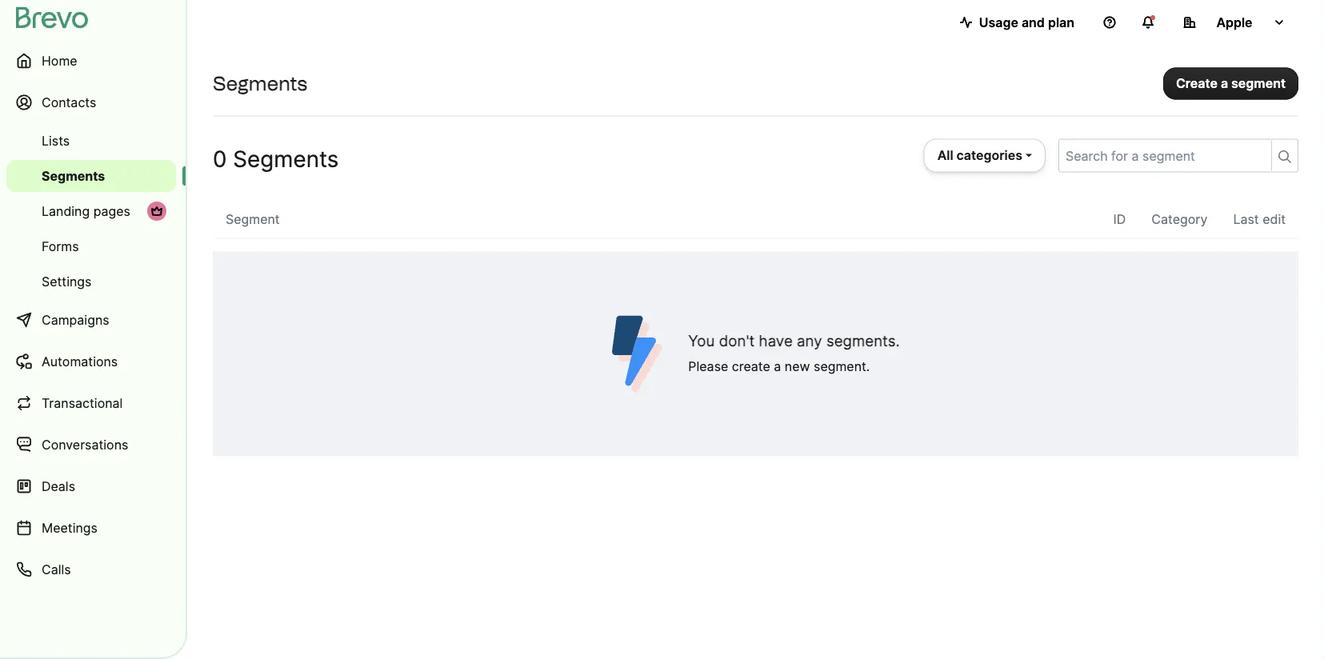 Task type: describe. For each thing, give the bounding box(es) containing it.
landing pages
[[42, 203, 130, 219]]

usage and plan button
[[947, 6, 1088, 38]]

lists
[[42, 133, 70, 148]]

segments link
[[6, 160, 176, 192]]

usage and plan
[[980, 14, 1075, 30]]

campaigns link
[[6, 301, 176, 339]]

don't
[[719, 332, 755, 350]]

segments up the landing at the left
[[42, 168, 105, 184]]

id
[[1114, 212, 1126, 227]]

plan
[[1048, 14, 1075, 30]]

0 segments
[[213, 145, 339, 172]]

calls
[[42, 562, 71, 578]]

all
[[938, 148, 954, 163]]

left___rvooi image
[[150, 205, 163, 218]]

any
[[797, 332, 823, 350]]

search image
[[1279, 150, 1292, 163]]

create
[[1177, 75, 1218, 91]]

usage
[[980, 14, 1019, 30]]

segments right '0'
[[233, 145, 339, 172]]

please create a new segment.
[[689, 359, 870, 375]]

conversations
[[42, 437, 128, 453]]

you don't have any segments.
[[689, 332, 900, 350]]

search button
[[1272, 140, 1298, 171]]

landing
[[42, 203, 90, 219]]

contacts
[[42, 94, 96, 110]]

and
[[1022, 14, 1045, 30]]

forms
[[42, 239, 79, 254]]

automations
[[42, 354, 118, 369]]

last
[[1234, 212, 1260, 227]]

lists link
[[6, 125, 176, 157]]

categories
[[957, 148, 1023, 163]]

settings
[[42, 274, 92, 289]]



Task type: vqa. For each thing, say whether or not it's contained in the screenshot.
Home LINK
yes



Task type: locate. For each thing, give the bounding box(es) containing it.
contacts link
[[6, 83, 176, 122]]

segment
[[1232, 75, 1286, 91]]

home link
[[6, 42, 176, 80]]

home
[[42, 53, 77, 68]]

all categories button
[[924, 139, 1046, 172]]

apple
[[1217, 14, 1253, 30]]

segments
[[213, 72, 307, 95], [233, 145, 339, 172], [42, 168, 105, 184]]

settings link
[[6, 266, 176, 298]]

0 vertical spatial a
[[1221, 75, 1229, 91]]

create
[[732, 359, 771, 375]]

automations link
[[6, 343, 176, 381]]

calls link
[[6, 551, 176, 589]]

deals
[[42, 479, 75, 494]]

create a segment
[[1177, 75, 1286, 91]]

edit
[[1263, 212, 1286, 227]]

please
[[689, 359, 729, 375]]

create a segment button
[[1164, 67, 1299, 99]]

have
[[759, 332, 793, 350]]

apple button
[[1171, 6, 1299, 38]]

meetings
[[42, 520, 98, 536]]

a right create on the right of page
[[1221, 75, 1229, 91]]

new
[[785, 359, 810, 375]]

Search for a segment search field
[[1060, 140, 1265, 172]]

a
[[1221, 75, 1229, 91], [774, 359, 782, 375]]

0 horizontal spatial a
[[774, 359, 782, 375]]

0
[[213, 145, 227, 172]]

segment
[[226, 212, 280, 227]]

1 vertical spatial a
[[774, 359, 782, 375]]

transactional
[[42, 395, 123, 411]]

pages
[[93, 203, 130, 219]]

meetings link
[[6, 509, 176, 548]]

landing pages link
[[6, 195, 176, 227]]

a left the 'new'
[[774, 359, 782, 375]]

campaigns
[[42, 312, 109, 328]]

deals link
[[6, 467, 176, 506]]

all categories
[[938, 148, 1023, 163]]

segments.
[[827, 332, 900, 350]]

1 horizontal spatial a
[[1221, 75, 1229, 91]]

segment.
[[814, 359, 870, 375]]

forms link
[[6, 231, 176, 263]]

last edit
[[1234, 212, 1286, 227]]

category
[[1152, 212, 1208, 227]]

transactional link
[[6, 384, 176, 423]]

you
[[689, 332, 715, 350]]

a inside button
[[1221, 75, 1229, 91]]

conversations link
[[6, 426, 176, 464]]

segments up '0 segments'
[[213, 72, 307, 95]]



